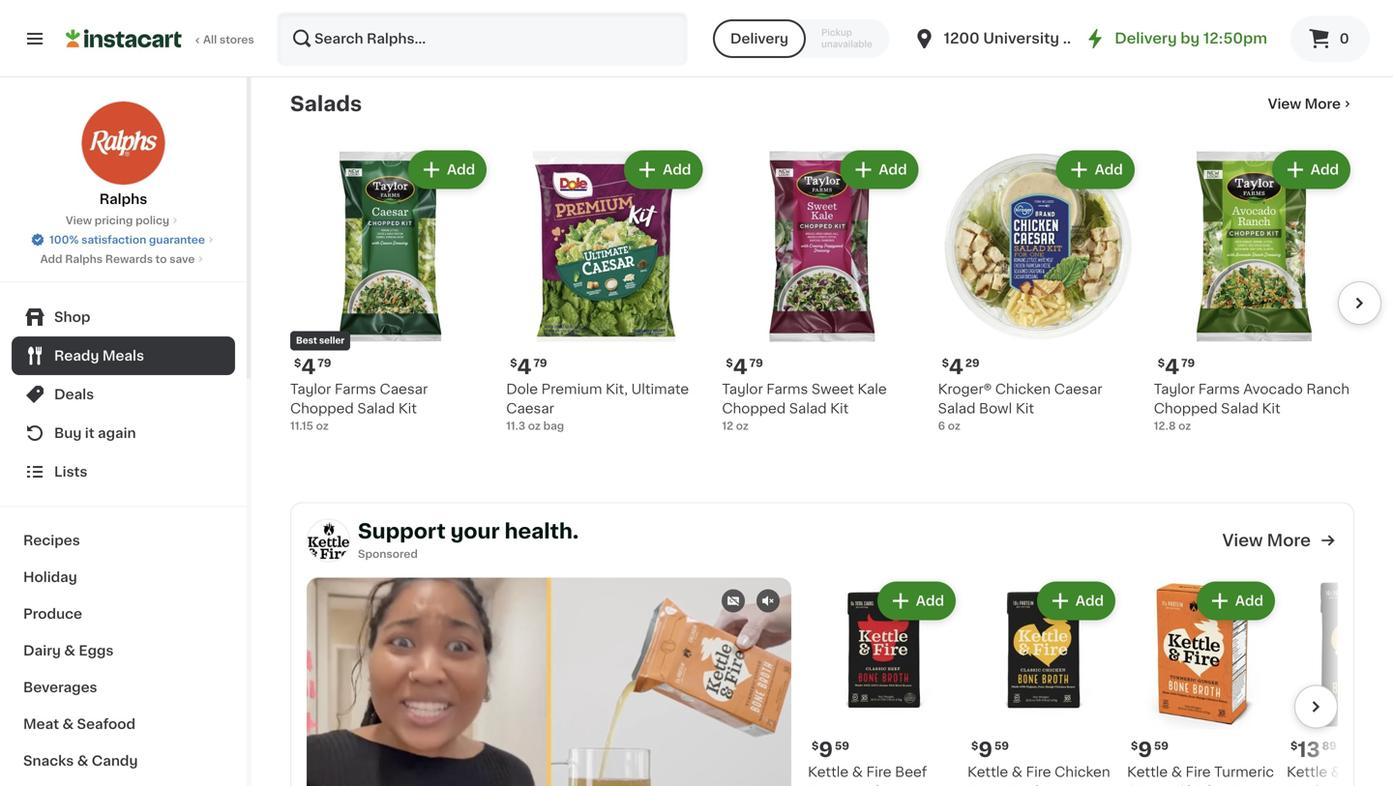 Task type: describe. For each thing, give the bounding box(es) containing it.
$ 9 59 for kettle & fire chicken bone broth
[[972, 740, 1009, 761]]

add for dole premium kit, ultimate caesar
[[663, 163, 691, 177]]

health.
[[505, 521, 579, 542]]

dole premium kit, ultimate caesar 11.3 oz bag
[[506, 383, 689, 432]]

kettle & fire beef bone broth
[[808, 766, 927, 787]]

add inside 'link'
[[40, 254, 62, 265]]

11.3
[[506, 421, 526, 432]]

all
[[203, 34, 217, 45]]

9 for kettle & fire beef bone broth
[[819, 740, 833, 761]]

89
[[1323, 741, 1337, 752]]

100% satisfaction guarantee button
[[30, 228, 217, 248]]

add ralphs rewards to save
[[40, 254, 195, 265]]

view more link
[[1268, 94, 1355, 114]]

instacart logo image
[[66, 27, 182, 50]]

again
[[98, 427, 136, 440]]

view pricing policy link
[[66, 213, 181, 228]]

add for taylor farms sweet kale chopped salad kit
[[879, 163, 907, 177]]

farms for sweet
[[767, 383, 808, 396]]

ready meals link
[[12, 337, 235, 375]]

by
[[1181, 31, 1200, 45]]

lists
[[54, 465, 88, 479]]

bowl
[[979, 402, 1012, 416]]

$ 13 89
[[1291, 740, 1337, 761]]

oz right 10.5
[[315, 15, 328, 25]]

delivery by 12:50pm
[[1115, 31, 1268, 45]]

0
[[1340, 32, 1350, 45]]

10.5 oz
[[290, 15, 328, 25]]

79 for taylor farms caesar chopped salad kit
[[318, 358, 331, 369]]

kroger® chicken caesar salad bowl kit 6 oz
[[938, 383, 1103, 432]]

add button for taylor farms avocado ranch chopped salad kit
[[1274, 152, 1349, 187]]

fire for turmeric
[[1186, 766, 1211, 779]]

$ for kroger® chicken caesar salad bowl kit
[[942, 358, 949, 369]]

1200 university ave button
[[913, 12, 1091, 66]]

ultimate
[[632, 383, 689, 396]]

shop link
[[12, 298, 235, 337]]

taylor for taylor farms caesar chopped salad kit
[[290, 383, 331, 396]]

meals
[[102, 349, 144, 363]]

add for kettle & fire beef bone broth
[[916, 595, 944, 608]]

kroger®
[[938, 383, 992, 396]]

100%
[[49, 235, 79, 245]]

Search field
[[279, 14, 686, 64]]

view for 'view pricing policy' link
[[66, 215, 92, 226]]

view more inside view more link
[[1268, 97, 1341, 111]]

1 vertical spatial view more
[[1223, 533, 1311, 549]]

recipes
[[23, 534, 80, 548]]

kettle & fire broth image
[[307, 519, 350, 563]]

kettle & fire bon
[[1287, 766, 1393, 787]]

add for kettle & fire chicken bone broth
[[1076, 595, 1104, 608]]

meat & seafood link
[[12, 706, 235, 743]]

$ for kettle & fire beef bone broth
[[812, 741, 819, 752]]

spo
[[358, 549, 380, 560]]

ginger
[[1127, 785, 1173, 787]]

chicken inside "kroger® chicken caesar salad bowl kit 6 oz"
[[995, 383, 1051, 396]]

4 for taylor farms caesar chopped salad kit
[[301, 357, 316, 378]]

kettle for kettle & fire beef bone broth
[[808, 766, 849, 779]]

snacks & candy link
[[12, 743, 235, 780]]

farms for caesar
[[335, 383, 376, 396]]

$ for kettle & fire bon
[[1291, 741, 1298, 752]]

13
[[1298, 740, 1321, 761]]

ralphs link
[[81, 101, 166, 209]]

6
[[938, 421, 945, 432]]

kit inside taylor farms avocado ranch chopped salad kit 12.8 oz
[[1262, 402, 1281, 416]]

79 for taylor farms sweet kale chopped salad kit
[[750, 358, 763, 369]]

chopped for taylor farms sweet kale chopped salad kit
[[722, 402, 786, 416]]

x
[[732, 15, 739, 25]]

salad inside taylor farms sweet kale chopped salad kit 12 oz
[[789, 402, 827, 416]]

bag
[[543, 421, 564, 432]]

ralphs inside 'link'
[[65, 254, 103, 265]]

& for kettle & fire beef bone broth
[[852, 766, 863, 779]]

4 inside button
[[722, 15, 730, 25]]

59 for kettle & fire chicken bone broth
[[995, 741, 1009, 752]]

oz inside taylor farms caesar chopped salad kit 11.15 oz
[[316, 421, 329, 432]]

$ 4 79 for taylor farms caesar chopped salad kit
[[294, 357, 331, 378]]

$ 4 79 for taylor farms avocado ranch chopped salad kit
[[1158, 357, 1195, 378]]

add for kroger® chicken caesar salad bowl kit
[[1095, 163, 1123, 177]]

nsored
[[380, 549, 418, 560]]

candy
[[92, 755, 138, 768]]

holiday link
[[12, 559, 235, 596]]

& for kettle & fire bon
[[1331, 766, 1342, 779]]

add button for kroger® chicken caesar salad bowl kit
[[1058, 152, 1133, 187]]

it
[[85, 427, 94, 440]]

$ for kettle & fire chicken bone broth
[[972, 741, 979, 752]]

meat
[[23, 718, 59, 732]]

seller
[[319, 337, 345, 346]]

add ralphs rewards to save link
[[40, 252, 207, 267]]

taylor farms sweet kale chopped salad kit 12 oz
[[722, 383, 887, 432]]

snacks
[[23, 755, 74, 768]]

seafood
[[77, 718, 135, 732]]

10.5 oz button
[[290, 0, 491, 28]]

to
[[155, 254, 167, 265]]

caesar for kroger® chicken caesar salad bowl kit
[[1055, 383, 1103, 396]]

79 for dole premium kit, ultimate caesar
[[534, 358, 547, 369]]

support your health. spo nsored
[[358, 521, 579, 560]]

& for meat & seafood
[[62, 718, 74, 732]]

9.6
[[741, 15, 758, 25]]

kit inside "kroger® chicken caesar salad bowl kit 6 oz"
[[1016, 402, 1034, 416]]

add button for kettle & fire turmeric ginger chicken bon
[[1199, 584, 1273, 619]]

best
[[296, 337, 317, 346]]

dairy & eggs link
[[12, 633, 235, 670]]

satisfaction
[[81, 235, 146, 245]]

broth for beef
[[847, 785, 884, 787]]

deals
[[54, 388, 94, 402]]

taylor farms caesar chopped salad kit 11.15 oz
[[290, 383, 428, 432]]

4 for taylor farms sweet kale chopped salad kit
[[733, 357, 748, 378]]

buy
[[54, 427, 82, 440]]

produce link
[[12, 596, 235, 633]]

$ 4 79 for dole premium kit, ultimate caesar
[[510, 357, 547, 378]]

delivery by 12:50pm link
[[1084, 27, 1268, 50]]

kit,
[[606, 383, 628, 396]]

pricing
[[95, 215, 133, 226]]

9 for kettle & fire chicken bone broth
[[979, 740, 993, 761]]

4 x 9.6 oz
[[722, 15, 774, 25]]

kit inside taylor farms sweet kale chopped salad kit 12 oz
[[830, 402, 849, 416]]

broth for chicken
[[1007, 785, 1044, 787]]

premium
[[542, 383, 602, 396]]

0 vertical spatial more
[[1305, 97, 1341, 111]]

delivery for delivery
[[731, 32, 789, 45]]

fire for chicken
[[1026, 766, 1051, 779]]

59 for kettle & fire beef bone broth
[[835, 741, 849, 752]]



Task type: vqa. For each thing, say whether or not it's contained in the screenshot.
Shop
yes



Task type: locate. For each thing, give the bounding box(es) containing it.
$ up 'ginger'
[[1131, 741, 1138, 752]]

oz inside "kroger® chicken caesar salad bowl kit 6 oz"
[[948, 421, 961, 432]]

view more
[[1268, 97, 1341, 111], [1223, 533, 1311, 549]]

chopped inside taylor farms avocado ranch chopped salad kit 12.8 oz
[[1154, 402, 1218, 416]]

$ up the dole
[[510, 358, 517, 369]]

taylor inside taylor farms avocado ranch chopped salad kit 12.8 oz
[[1154, 383, 1195, 396]]

3 salad from the left
[[938, 402, 976, 416]]

& for kettle & fire chicken bone broth
[[1012, 766, 1023, 779]]

chicken inside kettle & fire chicken bone broth
[[1055, 766, 1111, 779]]

ralphs
[[99, 193, 147, 206], [65, 254, 103, 265]]

3 chopped from the left
[[1154, 402, 1218, 416]]

1 fire from the left
[[867, 766, 892, 779]]

kettle inside kettle & fire turmeric ginger chicken bon
[[1127, 766, 1168, 779]]

3 fire from the left
[[1186, 766, 1211, 779]]

2 horizontal spatial view
[[1268, 97, 1302, 111]]

79 up taylor farms sweet kale chopped salad kit 12 oz
[[750, 358, 763, 369]]

buy it again
[[54, 427, 136, 440]]

add button for dole premium kit, ultimate caesar
[[626, 152, 701, 187]]

beverages link
[[12, 670, 235, 706]]

policy
[[136, 215, 169, 226]]

& for kettle & fire turmeric ginger chicken bon
[[1172, 766, 1182, 779]]

chopped up 12
[[722, 402, 786, 416]]

all stores
[[203, 34, 254, 45]]

$ up kettle & fire beef bone broth
[[812, 741, 819, 752]]

$ 4 79 up 12
[[726, 357, 763, 378]]

$ for dole premium kit, ultimate caesar
[[510, 358, 517, 369]]

& inside kettle & fire beef bone broth
[[852, 766, 863, 779]]

$ for taylor farms caesar chopped salad kit
[[294, 358, 301, 369]]

0 horizontal spatial farms
[[335, 383, 376, 396]]

59 up kettle & fire chicken bone broth
[[995, 741, 1009, 752]]

4 left x
[[722, 15, 730, 25]]

1 horizontal spatial $ 9 59
[[972, 740, 1009, 761]]

ready
[[54, 349, 99, 363]]

0 horizontal spatial 59
[[835, 741, 849, 752]]

9 up kettle & fire beef bone broth
[[819, 740, 833, 761]]

4 kit from the left
[[1262, 402, 1281, 416]]

0 horizontal spatial taylor
[[290, 383, 331, 396]]

university
[[983, 31, 1060, 45]]

delivery left by
[[1115, 31, 1177, 45]]

add button for kettle & fire beef bone broth
[[879, 584, 954, 619]]

79 up taylor farms avocado ranch chopped salad kit 12.8 oz
[[1182, 358, 1195, 369]]

4 up the dole
[[517, 357, 532, 378]]

oz right 6
[[948, 421, 961, 432]]

avocado
[[1244, 383, 1303, 396]]

chopped
[[290, 402, 354, 416], [722, 402, 786, 416], [1154, 402, 1218, 416]]

taylor
[[290, 383, 331, 396], [722, 383, 763, 396], [1154, 383, 1195, 396]]

chicken inside kettle & fire turmeric ginger chicken bon
[[1177, 785, 1232, 787]]

taylor up 11.15
[[290, 383, 331, 396]]

1 horizontal spatial broth
[[1007, 785, 1044, 787]]

2 broth from the left
[[1007, 785, 1044, 787]]

farms left sweet
[[767, 383, 808, 396]]

$ up 12.8
[[1158, 358, 1165, 369]]

product group
[[290, 147, 491, 434], [506, 147, 707, 434], [722, 147, 923, 434], [938, 147, 1139, 434], [1154, 147, 1355, 434], [808, 578, 960, 787], [968, 578, 1120, 787], [1127, 578, 1279, 787]]

kit inside taylor farms caesar chopped salad kit 11.15 oz
[[398, 402, 417, 416]]

2 horizontal spatial chicken
[[1177, 785, 1232, 787]]

3 kit from the left
[[1016, 402, 1034, 416]]

kettle for kettle & fire turmeric ginger chicken bon
[[1127, 766, 1168, 779]]

3 $ 9 59 from the left
[[1131, 740, 1169, 761]]

& inside kettle & fire bon
[[1331, 766, 1342, 779]]

$ 9 59 up 'ginger'
[[1131, 740, 1169, 761]]

3 9 from the left
[[1138, 740, 1152, 761]]

$ 9 59 up kettle & fire beef bone broth
[[812, 740, 849, 761]]

oz right the 9.6
[[761, 15, 774, 25]]

4 for kroger® chicken caesar salad bowl kit
[[949, 357, 964, 378]]

1 horizontal spatial chopped
[[722, 402, 786, 416]]

guarantee
[[149, 235, 205, 245]]

buy it again link
[[12, 414, 235, 453]]

oz right 12.8
[[1179, 421, 1192, 432]]

59 up 'ginger'
[[1154, 741, 1169, 752]]

kettle & fire chicken bone broth
[[968, 766, 1111, 787]]

$ 4 29
[[942, 357, 980, 378]]

1 horizontal spatial 59
[[995, 741, 1009, 752]]

1 vertical spatial chicken
[[1055, 766, 1111, 779]]

4 kettle from the left
[[1287, 766, 1328, 779]]

1 59 from the left
[[835, 741, 849, 752]]

farms inside taylor farms sweet kale chopped salad kit 12 oz
[[767, 383, 808, 396]]

add button for taylor farms caesar chopped salad kit
[[410, 152, 485, 187]]

view inside 'view pricing policy' link
[[66, 215, 92, 226]]

0 horizontal spatial view
[[66, 215, 92, 226]]

add for taylor farms caesar chopped salad kit
[[447, 163, 475, 177]]

farms inside taylor farms caesar chopped salad kit 11.15 oz
[[335, 383, 376, 396]]

2 9 from the left
[[979, 740, 993, 761]]

1 $ 4 79 from the left
[[294, 357, 331, 378]]

1 9 from the left
[[819, 740, 833, 761]]

1 horizontal spatial delivery
[[1115, 31, 1177, 45]]

kettle down 13
[[1287, 766, 1328, 779]]

1 horizontal spatial caesar
[[506, 402, 554, 416]]

79 down best seller
[[318, 358, 331, 369]]

item carousel region containing 4
[[263, 139, 1382, 487]]

4 fire from the left
[[1346, 766, 1371, 779]]

ralphs logo image
[[81, 101, 166, 186]]

kale
[[858, 383, 887, 396]]

10.5
[[290, 15, 312, 25]]

1 vertical spatial ralphs
[[65, 254, 103, 265]]

taylor for taylor farms sweet kale chopped salad kit
[[722, 383, 763, 396]]

taylor up 12.8
[[1154, 383, 1195, 396]]

59 for kettle & fire turmeric ginger chicken bon
[[1154, 741, 1169, 752]]

2 kettle from the left
[[968, 766, 1008, 779]]

1 horizontal spatial bone
[[968, 785, 1003, 787]]

farms for avocado
[[1199, 383, 1240, 396]]

bone inside kettle & fire beef bone broth
[[808, 785, 844, 787]]

$ left 29
[[942, 358, 949, 369]]

100% satisfaction guarantee
[[49, 235, 205, 245]]

oz inside taylor farms sweet kale chopped salad kit 12 oz
[[736, 421, 749, 432]]

& inside kettle & fire chicken bone broth
[[1012, 766, 1023, 779]]

produce
[[23, 608, 82, 621]]

0 vertical spatial view more
[[1268, 97, 1341, 111]]

2 horizontal spatial 9
[[1138, 740, 1152, 761]]

2 vertical spatial view
[[1223, 533, 1263, 549]]

2 horizontal spatial farms
[[1199, 383, 1240, 396]]

9 up 'ginger'
[[1138, 740, 1152, 761]]

1 horizontal spatial farms
[[767, 383, 808, 396]]

caesar
[[380, 383, 428, 396], [1055, 383, 1103, 396], [506, 402, 554, 416]]

1200 university ave
[[944, 31, 1091, 45]]

1 horizontal spatial view
[[1223, 533, 1263, 549]]

1 79 from the left
[[318, 358, 331, 369]]

3 farms from the left
[[1199, 383, 1240, 396]]

0 horizontal spatial caesar
[[380, 383, 428, 396]]

kettle for kettle & fire bon
[[1287, 766, 1328, 779]]

snacks & candy
[[23, 755, 138, 768]]

2 horizontal spatial caesar
[[1055, 383, 1103, 396]]

oz right 12
[[736, 421, 749, 432]]

salad inside "kroger® chicken caesar salad bowl kit 6 oz"
[[938, 402, 976, 416]]

1 vertical spatial item carousel region
[[792, 578, 1393, 787]]

lists link
[[12, 453, 235, 492]]

$ left 89
[[1291, 741, 1298, 752]]

oz inside taylor farms avocado ranch chopped salad kit 12.8 oz
[[1179, 421, 1192, 432]]

0 button
[[1291, 15, 1370, 62]]

add
[[447, 163, 475, 177], [663, 163, 691, 177], [879, 163, 907, 177], [1095, 163, 1123, 177], [1311, 163, 1339, 177], [40, 254, 62, 265], [916, 595, 944, 608], [1076, 595, 1104, 608], [1236, 595, 1264, 608]]

$ for taylor farms sweet kale chopped salad kit
[[726, 358, 733, 369]]

farms left avocado
[[1199, 383, 1240, 396]]

view
[[1268, 97, 1302, 111], [66, 215, 92, 226], [1223, 533, 1263, 549]]

4 for taylor farms avocado ranch chopped salad kit
[[1165, 357, 1180, 378]]

fire inside kettle & fire turmeric ginger chicken bon
[[1186, 766, 1211, 779]]

add for kettle & fire turmeric ginger chicken bon
[[1236, 595, 1264, 608]]

item carousel region containing 9
[[792, 578, 1393, 787]]

service type group
[[713, 19, 890, 58]]

fire inside kettle & fire chicken bone broth
[[1026, 766, 1051, 779]]

oz right 11.3
[[528, 421, 541, 432]]

2 horizontal spatial $ 9 59
[[1131, 740, 1169, 761]]

$ up 12
[[726, 358, 733, 369]]

salad
[[357, 402, 395, 416], [789, 402, 827, 416], [938, 402, 976, 416], [1221, 402, 1259, 416]]

2 59 from the left
[[995, 741, 1009, 752]]

0 vertical spatial ralphs
[[99, 193, 147, 206]]

2 bone from the left
[[968, 785, 1003, 787]]

$ inside $ 4 29
[[942, 358, 949, 369]]

add button for taylor farms sweet kale chopped salad kit
[[842, 152, 917, 187]]

$ 9 59 for kettle & fire beef bone broth
[[812, 740, 849, 761]]

chopped inside taylor farms caesar chopped salad kit 11.15 oz
[[290, 402, 354, 416]]

kettle inside kettle & fire bon
[[1287, 766, 1328, 779]]

4 down best
[[301, 357, 316, 378]]

caesar inside taylor farms caesar chopped salad kit 11.15 oz
[[380, 383, 428, 396]]

sweet
[[812, 383, 854, 396]]

0 horizontal spatial chopped
[[290, 402, 354, 416]]

chopped inside taylor farms sweet kale chopped salad kit 12 oz
[[722, 402, 786, 416]]

chopped up 11.15
[[290, 402, 354, 416]]

fire for beef
[[867, 766, 892, 779]]

delivery inside button
[[731, 32, 789, 45]]

delivery button
[[713, 19, 806, 58]]

farms
[[335, 383, 376, 396], [767, 383, 808, 396], [1199, 383, 1240, 396]]

0 horizontal spatial delivery
[[731, 32, 789, 45]]

dairy & eggs
[[23, 644, 114, 658]]

ave
[[1063, 31, 1091, 45]]

0 horizontal spatial 9
[[819, 740, 833, 761]]

dole
[[506, 383, 538, 396]]

1 farms from the left
[[335, 383, 376, 396]]

taylor for taylor farms avocado ranch chopped salad kit
[[1154, 383, 1195, 396]]

1 taylor from the left
[[290, 383, 331, 396]]

$ 4 79 for taylor farms sweet kale chopped salad kit
[[726, 357, 763, 378]]

view for view more link
[[1268, 97, 1302, 111]]

ready meals button
[[12, 337, 235, 375]]

beef
[[895, 766, 927, 779]]

2 taylor from the left
[[722, 383, 763, 396]]

your
[[451, 521, 500, 542]]

oz
[[315, 15, 328, 25], [761, 15, 774, 25], [316, 421, 329, 432], [736, 421, 749, 432], [528, 421, 541, 432], [948, 421, 961, 432], [1179, 421, 1192, 432]]

12.8
[[1154, 421, 1176, 432]]

chicken
[[995, 383, 1051, 396], [1055, 766, 1111, 779], [1177, 785, 1232, 787]]

1 vertical spatial more
[[1267, 533, 1311, 549]]

chopped for taylor farms avocado ranch chopped salad kit
[[1154, 402, 1218, 416]]

kettle right beef
[[968, 766, 1008, 779]]

salads link
[[290, 92, 362, 116]]

$ for taylor farms avocado ranch chopped salad kit
[[1158, 358, 1165, 369]]

$ 4 79 down best
[[294, 357, 331, 378]]

0 vertical spatial chicken
[[995, 383, 1051, 396]]

4 up 12.8
[[1165, 357, 1180, 378]]

item carousel region
[[263, 139, 1382, 487], [792, 578, 1393, 787]]

4 $ 4 79 from the left
[[1158, 357, 1195, 378]]

caesar for taylor farms caesar chopped salad kit
[[380, 383, 428, 396]]

fire inside kettle & fire bon
[[1346, 766, 1371, 779]]

2 salad from the left
[[789, 402, 827, 416]]

kettle left beef
[[808, 766, 849, 779]]

9 for kettle & fire turmeric ginger chicken bon
[[1138, 740, 1152, 761]]

taylor inside taylor farms sweet kale chopped salad kit 12 oz
[[722, 383, 763, 396]]

2 horizontal spatial 59
[[1154, 741, 1169, 752]]

$ for kettle & fire turmeric ginger chicken bon
[[1131, 741, 1138, 752]]

taylor farms avocado ranch chopped salad kit 12.8 oz
[[1154, 383, 1350, 432]]

1200
[[944, 31, 980, 45]]

fire
[[867, 766, 892, 779], [1026, 766, 1051, 779], [1186, 766, 1211, 779], [1346, 766, 1371, 779]]

&
[[64, 644, 75, 658], [62, 718, 74, 732], [77, 755, 88, 768], [852, 766, 863, 779], [1012, 766, 1023, 779], [1172, 766, 1182, 779], [1331, 766, 1342, 779]]

taylor up 12
[[722, 383, 763, 396]]

3 $ 4 79 from the left
[[510, 357, 547, 378]]

fire for bon
[[1346, 766, 1371, 779]]

1 horizontal spatial 9
[[979, 740, 993, 761]]

79 for taylor farms avocado ranch chopped salad kit
[[1182, 358, 1195, 369]]

12:50pm
[[1204, 31, 1268, 45]]

bon
[[1374, 766, 1393, 779]]

1 broth from the left
[[847, 785, 884, 787]]

4 x 9.6 oz button
[[722, 0, 923, 28]]

1 kettle from the left
[[808, 766, 849, 779]]

2 horizontal spatial chopped
[[1154, 402, 1218, 416]]

$ 4 79 up 12.8
[[1158, 357, 1195, 378]]

salad inside taylor farms caesar chopped salad kit 11.15 oz
[[357, 402, 395, 416]]

delivery down the 9.6
[[731, 32, 789, 45]]

0 horizontal spatial broth
[[847, 785, 884, 787]]

2 vertical spatial chicken
[[1177, 785, 1232, 787]]

0 horizontal spatial chicken
[[995, 383, 1051, 396]]

bone for kettle & fire beef bone broth
[[808, 785, 844, 787]]

0 vertical spatial item carousel region
[[263, 139, 1382, 487]]

3 taylor from the left
[[1154, 383, 1195, 396]]

1 chopped from the left
[[290, 402, 354, 416]]

2 $ 4 79 from the left
[[726, 357, 763, 378]]

1 salad from the left
[[357, 402, 395, 416]]

fire inside kettle & fire beef bone broth
[[867, 766, 892, 779]]

29
[[966, 358, 980, 369]]

2 farms from the left
[[767, 383, 808, 396]]

11.15
[[290, 421, 313, 432]]

rewards
[[105, 254, 153, 265]]

caesar inside dole premium kit, ultimate caesar 11.3 oz bag
[[506, 402, 554, 416]]

$ 4 79
[[294, 357, 331, 378], [726, 357, 763, 378], [510, 357, 547, 378], [1158, 357, 1195, 378]]

0 horizontal spatial $ 9 59
[[812, 740, 849, 761]]

2 horizontal spatial taylor
[[1154, 383, 1195, 396]]

4 salad from the left
[[1221, 402, 1259, 416]]

9 up kettle & fire chicken bone broth
[[979, 740, 993, 761]]

shop
[[54, 311, 90, 324]]

salad inside taylor farms avocado ranch chopped salad kit 12.8 oz
[[1221, 402, 1259, 416]]

kettle & fire turmeric ginger chicken bon
[[1127, 766, 1275, 787]]

kettle for kettle & fire chicken bone broth
[[968, 766, 1008, 779]]

holiday
[[23, 571, 77, 584]]

1 kit from the left
[[398, 402, 417, 416]]

2 fire from the left
[[1026, 766, 1051, 779]]

view inside view more link
[[1268, 97, 1302, 111]]

1 $ 9 59 from the left
[[812, 740, 849, 761]]

salads
[[290, 94, 362, 114]]

oz right 11.15
[[316, 421, 329, 432]]

bone for kettle & fire chicken bone broth
[[968, 785, 1003, 787]]

kettle
[[808, 766, 849, 779], [968, 766, 1008, 779], [1127, 766, 1168, 779], [1287, 766, 1328, 779]]

kettle inside kettle & fire chicken bone broth
[[968, 766, 1008, 779]]

1 horizontal spatial chicken
[[1055, 766, 1111, 779]]

4 79 from the left
[[1182, 358, 1195, 369]]

farms inside taylor farms avocado ranch chopped salad kit 12.8 oz
[[1199, 383, 1240, 396]]

3 kettle from the left
[[1127, 766, 1168, 779]]

taylor inside taylor farms caesar chopped salad kit 11.15 oz
[[290, 383, 331, 396]]

None search field
[[277, 12, 688, 66]]

& inside kettle & fire turmeric ginger chicken bon
[[1172, 766, 1182, 779]]

add button for kettle & fire chicken bone broth
[[1039, 584, 1114, 619]]

59 up kettle & fire beef bone broth
[[835, 741, 849, 752]]

bone inside kettle & fire chicken bone broth
[[968, 785, 1003, 787]]

2 kit from the left
[[830, 402, 849, 416]]

4 left 29
[[949, 357, 964, 378]]

1 bone from the left
[[808, 785, 844, 787]]

& for dairy & eggs
[[64, 644, 75, 658]]

79 up the dole
[[534, 358, 547, 369]]

delivery for delivery by 12:50pm
[[1115, 31, 1177, 45]]

$ inside the $ 13 89
[[1291, 741, 1298, 752]]

beverages
[[23, 681, 97, 695]]

$ 9 59 up kettle & fire chicken bone broth
[[972, 740, 1009, 761]]

recipes link
[[12, 523, 235, 559]]

1 vertical spatial view
[[66, 215, 92, 226]]

59
[[835, 741, 849, 752], [995, 741, 1009, 752], [1154, 741, 1169, 752]]

$ 4 79 up the dole
[[510, 357, 547, 378]]

& for snacks & candy
[[77, 755, 88, 768]]

1 horizontal spatial taylor
[[722, 383, 763, 396]]

broth inside kettle & fire beef bone broth
[[847, 785, 884, 787]]

0 horizontal spatial bone
[[808, 785, 844, 787]]

2 79 from the left
[[750, 358, 763, 369]]

oz inside dole premium kit, ultimate caesar 11.3 oz bag
[[528, 421, 541, 432]]

3 59 from the left
[[1154, 741, 1169, 752]]

$ up kettle & fire chicken bone broth
[[972, 741, 979, 752]]

4 up 12
[[733, 357, 748, 378]]

2 $ 9 59 from the left
[[972, 740, 1009, 761]]

farms down seller
[[335, 383, 376, 396]]

4 for dole premium kit, ultimate caesar
[[517, 357, 532, 378]]

save
[[169, 254, 195, 265]]

ralphs up 'view pricing policy' link
[[99, 193, 147, 206]]

3 79 from the left
[[534, 358, 547, 369]]

all stores link
[[66, 12, 255, 66]]

kettle up 'ginger'
[[1127, 766, 1168, 779]]

$ 9 59 for kettle & fire turmeric ginger chicken bon
[[1131, 740, 1169, 761]]

support
[[358, 521, 446, 542]]

broth inside kettle & fire chicken bone broth
[[1007, 785, 1044, 787]]

caesar inside "kroger® chicken caesar salad bowl kit 6 oz"
[[1055, 383, 1103, 396]]

2 chopped from the left
[[722, 402, 786, 416]]

0 vertical spatial view
[[1268, 97, 1302, 111]]

kettle inside kettle & fire beef bone broth
[[808, 766, 849, 779]]

add for taylor farms avocado ranch chopped salad kit
[[1311, 163, 1339, 177]]

ranch
[[1307, 383, 1350, 396]]

chopped up 12.8
[[1154, 402, 1218, 416]]

$ down best
[[294, 358, 301, 369]]

eggs
[[79, 644, 114, 658]]

ralphs down the 100%
[[65, 254, 103, 265]]

kit
[[398, 402, 417, 416], [830, 402, 849, 416], [1016, 402, 1034, 416], [1262, 402, 1281, 416]]



